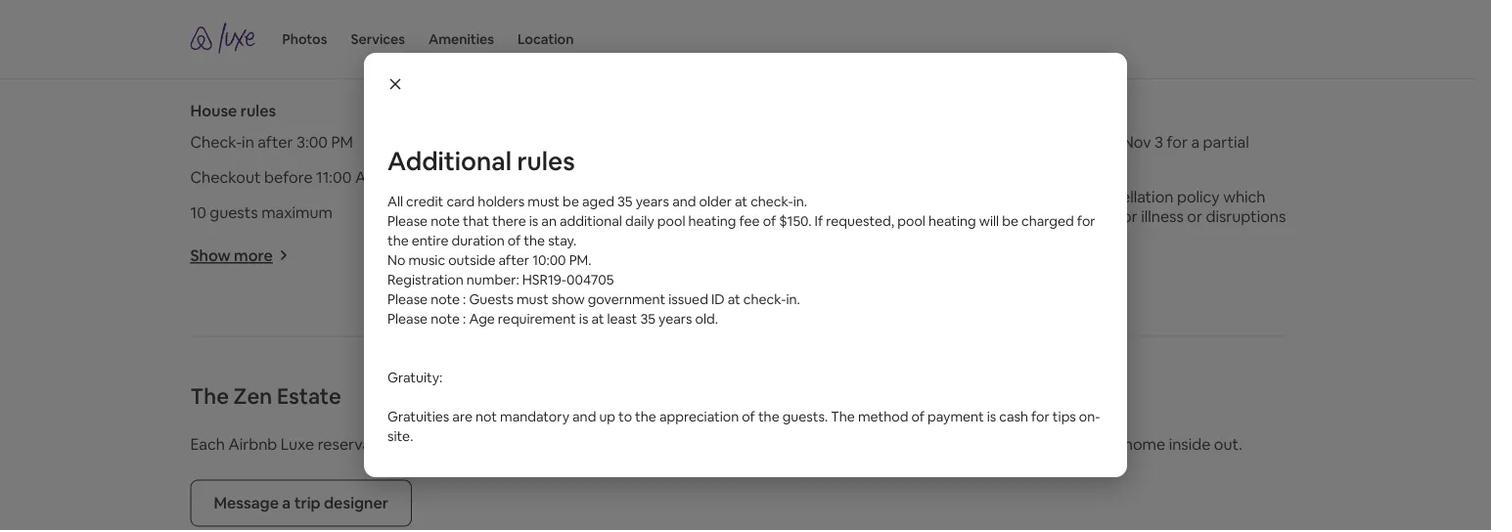 Task type: vqa. For each thing, say whether or not it's contained in the screenshot.
owner's
no



Task type: locate. For each thing, give the bounding box(es) containing it.
is left cash
[[987, 408, 997, 426]]

1 horizontal spatial is
[[579, 310, 589, 328]]

number:
[[467, 271, 520, 289]]

: left the guests at the left of the page
[[463, 291, 466, 308]]

1 heating from the left
[[689, 212, 737, 230]]

0 vertical spatial be
[[563, 193, 579, 210]]

0 vertical spatial check-
[[1037, 132, 1086, 152]]

nov
[[1123, 132, 1152, 152]]

house rules
[[190, 100, 276, 120]]

for
[[1167, 132, 1188, 152], [1117, 206, 1138, 226], [1078, 212, 1096, 230], [1032, 408, 1050, 426]]

0 vertical spatial rules
[[241, 100, 276, 120]]

the up will
[[986, 186, 1011, 206]]

0 horizontal spatial more
[[234, 246, 273, 266]]

check- right id
[[744, 291, 786, 308]]

tips
[[1053, 408, 1077, 426]]

local
[[837, 435, 870, 455]]

the left the zen
[[190, 383, 229, 411]]

know down photos
[[289, 50, 345, 78]]

check-
[[190, 132, 242, 152]]

0 horizontal spatial trip
[[294, 493, 321, 513]]

show more down guests
[[190, 246, 273, 266]]

0 vertical spatial :
[[463, 291, 466, 308]]

10:00
[[533, 252, 566, 269]]

and down guests.
[[806, 435, 833, 455]]

0 horizontal spatial before
[[264, 167, 313, 187]]

35 up daily
[[618, 193, 633, 210]]

0 horizontal spatial heating
[[689, 212, 737, 230]]

home
[[1125, 435, 1166, 455]]

gratuity:
[[388, 369, 443, 387]]

1 vertical spatial after
[[499, 252, 530, 269]]

0 horizontal spatial no
[[388, 252, 406, 269]]

after up number:
[[499, 252, 530, 269]]

the
[[986, 186, 1011, 206], [388, 232, 409, 250], [524, 232, 545, 250], [635, 408, 657, 426], [759, 408, 780, 426]]

up
[[599, 408, 616, 426]]

1 vertical spatial 35
[[641, 310, 656, 328]]

1 vertical spatial know
[[1053, 435, 1092, 455]]

for right 3 at the right top of page
[[1167, 132, 1188, 152]]

at right id
[[728, 291, 741, 308]]

trip
[[501, 435, 528, 455]]

after up 'checkout before 11:00 am'
[[258, 132, 293, 152]]

am
[[355, 167, 379, 187]]

2 show more from the left
[[561, 246, 644, 266]]

in left on
[[1086, 132, 1098, 152]]

show more button up 004705
[[561, 246, 659, 266]]

must up requirement
[[517, 291, 549, 308]]

before for checkout
[[264, 167, 313, 187]]

1 vertical spatial rules
[[517, 145, 575, 178]]

before inside cancel before check-in on nov 3 for a partial refund.
[[985, 132, 1033, 152]]

1 vertical spatial at
[[728, 291, 741, 308]]

at left least
[[592, 310, 604, 328]]

the left entire
[[388, 232, 409, 250]]

pm
[[331, 132, 353, 152]]

be
[[563, 193, 579, 210], [1003, 212, 1019, 230]]

1 show more button from the left
[[190, 246, 289, 266]]

1 horizontal spatial after
[[499, 252, 530, 269]]

id
[[712, 291, 725, 308]]

2 vertical spatial please
[[388, 310, 428, 328]]

photos button
[[282, 0, 327, 78]]

0 vertical spatial and
[[673, 193, 696, 210]]

location button
[[518, 0, 574, 78]]

1 horizontal spatial 35
[[641, 310, 656, 328]]

1 horizontal spatial the
[[831, 408, 855, 426]]

1 vertical spatial and
[[573, 408, 597, 426]]

0 vertical spatial please
[[388, 212, 428, 230]]

1 horizontal spatial rules
[[517, 145, 575, 178]]

a right message
[[282, 493, 291, 513]]

0 vertical spatial note
[[431, 212, 460, 230]]

concierge,
[[638, 435, 714, 455]]

1 please from the top
[[388, 212, 428, 230]]

2 vertical spatial and
[[806, 435, 833, 455]]

rules for house rules
[[241, 100, 276, 120]]

issued
[[669, 291, 709, 308]]

and
[[673, 193, 696, 210], [573, 408, 597, 426], [806, 435, 833, 455]]

you
[[1037, 206, 1063, 226]]

:
[[463, 291, 466, 308], [463, 310, 466, 328]]

credit
[[406, 193, 444, 210]]

1 vertical spatial :
[[463, 310, 466, 328]]

1 horizontal spatial show more button
[[561, 246, 659, 266]]

0 horizontal spatial show
[[190, 246, 231, 266]]

message
[[214, 493, 279, 513]]

0 horizontal spatial show more
[[190, 246, 273, 266]]

note
[[431, 212, 460, 230], [431, 291, 460, 308], [431, 310, 460, 328]]

show more
[[190, 246, 273, 266], [561, 246, 644, 266]]

2 horizontal spatial is
[[987, 408, 997, 426]]

check- inside cancel before check-in on nov 3 for a partial refund.
[[1037, 132, 1086, 152]]

2 vertical spatial at
[[592, 310, 604, 328]]

to down photos
[[263, 50, 285, 78]]

method
[[858, 408, 909, 426]]

show more button
[[190, 246, 289, 266], [561, 246, 659, 266]]

which
[[1224, 186, 1266, 206]]

note left "age"
[[431, 310, 460, 328]]

0 vertical spatial is
[[529, 212, 539, 230]]

before right the cancel
[[985, 132, 1033, 152]]

2 vertical spatial a
[[282, 493, 291, 513]]

in. right id
[[786, 291, 801, 308]]

not
[[476, 408, 497, 426]]

no left smoke
[[561, 167, 582, 187]]

guests
[[210, 202, 258, 222]]

for down full
[[1078, 212, 1096, 230]]

0 horizontal spatial show more button
[[190, 246, 289, 266]]

for left tips
[[1032, 408, 1050, 426]]

pm.
[[569, 252, 592, 269]]

1 horizontal spatial trip
[[717, 435, 743, 455]]

$150.
[[779, 212, 812, 230]]

1 horizontal spatial show
[[561, 246, 601, 266]]

1 horizontal spatial more
[[605, 246, 644, 266]]

cancel
[[932, 132, 981, 152]]

in down house rules
[[242, 132, 254, 152]]

to right up
[[619, 408, 632, 426]]

will
[[980, 212, 1000, 230]]

0 horizontal spatial after
[[258, 132, 293, 152]]

of
[[763, 212, 776, 230], [508, 232, 521, 250], [742, 408, 756, 426], [912, 408, 925, 426]]

1 vertical spatial before
[[264, 167, 313, 187]]

is left an
[[529, 212, 539, 230]]

must
[[528, 193, 560, 210], [517, 291, 549, 308]]

luxe
[[281, 435, 314, 455]]

35
[[618, 193, 633, 210], [641, 310, 656, 328]]

show up 004705
[[561, 246, 601, 266]]

in inside cancel before check-in on nov 3 for a partial refund.
[[1086, 132, 1098, 152]]

after
[[258, 132, 293, 152], [499, 252, 530, 269]]

1 horizontal spatial to
[[619, 408, 632, 426]]

outside
[[449, 252, 496, 269]]

0 horizontal spatial is
[[529, 212, 539, 230]]

age
[[469, 310, 495, 328]]

show more button down guests
[[190, 246, 289, 266]]

amenities button
[[429, 0, 494, 78]]

2 : from the top
[[463, 310, 466, 328]]

guests
[[469, 291, 514, 308]]

pool left applies
[[898, 212, 926, 230]]

is
[[529, 212, 539, 230], [579, 310, 589, 328], [987, 408, 997, 426]]

2 show more button from the left
[[561, 246, 659, 266]]

0 vertical spatial after
[[258, 132, 293, 152]]

show
[[190, 246, 231, 266], [561, 246, 601, 266]]

be left if
[[1003, 212, 1019, 230]]

cancel
[[1067, 206, 1114, 226]]

rules inside house rules dialog
[[517, 145, 575, 178]]

at up fee
[[735, 193, 748, 210]]

1 vertical spatial please
[[388, 291, 428, 308]]

years down issued
[[659, 310, 693, 328]]

planner,
[[746, 435, 803, 455]]

things to know
[[190, 50, 345, 78]]

all credit card holders must be aged 35 years and older at check-in. please note that there is an additional daily pool heating fee of $150. if requested, pool heating will be charged for the entire duration of the stay. no music outside after 10:00 pm. registration number: hsr19-004705 please note : guests must show government issued id at check-in. please note : age requirement is at least 35 years old. gratuity: gratuities are not mandatory and up to the appreciation of the guests. the method of payment is cash for tips on- site.
[[388, 193, 1101, 445]]

heating down review
[[929, 212, 977, 230]]

1 horizontal spatial pool
[[898, 212, 926, 230]]

2 heating from the left
[[929, 212, 977, 230]]

1 vertical spatial trip
[[294, 493, 321, 513]]

0 vertical spatial before
[[985, 132, 1033, 152]]

show more up 004705
[[561, 246, 644, 266]]

review the host's full cancellation policy which applies even if you cancel for illness or disruptions caused by covid-19.
[[932, 186, 1287, 246]]

they
[[1014, 435, 1049, 455]]

show down 10
[[190, 246, 231, 266]]

2 horizontal spatial a
[[1192, 132, 1200, 152]]

check- up fee
[[751, 193, 794, 210]]

years up daily
[[636, 193, 670, 210]]

a
[[1192, 132, 1200, 152], [489, 435, 497, 455], [282, 493, 291, 513]]

2 more from the left
[[605, 246, 644, 266]]

1 : from the top
[[463, 291, 466, 308]]

check- left on
[[1037, 132, 1086, 152]]

2 in from the left
[[1086, 132, 1098, 152]]

rules up check-in after 3:00 pm
[[241, 100, 276, 120]]

refund.
[[932, 151, 984, 171]]

1 vertical spatial in.
[[786, 291, 801, 308]]

1 horizontal spatial in
[[1086, 132, 1098, 152]]

amenities
[[429, 30, 494, 48]]

know down tips
[[1053, 435, 1092, 455]]

a inside cancel before check-in on nov 3 for a partial refund.
[[1192, 132, 1200, 152]]

1 horizontal spatial a
[[489, 435, 497, 455]]

in.
[[794, 193, 808, 210], [786, 291, 801, 308]]

1 vertical spatial note
[[431, 291, 460, 308]]

1 show more from the left
[[190, 246, 273, 266]]

more down daily
[[605, 246, 644, 266]]

in
[[242, 132, 254, 152], [1086, 132, 1098, 152]]

trip left the designer
[[294, 493, 321, 513]]

there
[[492, 212, 526, 230]]

0 vertical spatial no
[[561, 167, 582, 187]]

pool right daily
[[658, 212, 686, 230]]

before for cancel
[[985, 132, 1033, 152]]

the right up
[[635, 408, 657, 426]]

1 horizontal spatial be
[[1003, 212, 1019, 230]]

heating
[[689, 212, 737, 230], [929, 212, 977, 230]]

note down registration
[[431, 291, 460, 308]]

for left illness
[[1117, 206, 1138, 226]]

a left trip
[[489, 435, 497, 455]]

1 horizontal spatial show more
[[561, 246, 644, 266]]

the down an
[[524, 232, 545, 250]]

0 horizontal spatial a
[[282, 493, 291, 513]]

be left 'aged'
[[563, 193, 579, 210]]

location
[[518, 30, 574, 48]]

1 vertical spatial no
[[388, 252, 406, 269]]

and left older
[[673, 193, 696, 210]]

0 horizontal spatial pool
[[658, 212, 686, 230]]

no inside "all credit card holders must be aged 35 years and older at check-in. please note that there is an additional daily pool heating fee of $150. if requested, pool heating will be charged for the entire duration of the stay. no music outside after 10:00 pm. registration number: hsr19-004705 please note : guests must show government issued id at check-in. please note : age requirement is at least 35 years old. gratuity: gratuities are not mandatory and up to the appreciation of the guests. the method of payment is cash for tips on- site."
[[388, 252, 406, 269]]

1 horizontal spatial before
[[985, 132, 1033, 152]]

0 horizontal spatial to
[[263, 50, 285, 78]]

no left the music
[[388, 252, 406, 269]]

a left partial
[[1192, 132, 1200, 152]]

0 horizontal spatial in
[[242, 132, 254, 152]]

1 vertical spatial to
[[619, 408, 632, 426]]

1 horizontal spatial heating
[[929, 212, 977, 230]]

are
[[453, 408, 473, 426]]

pool
[[658, 212, 686, 230], [898, 212, 926, 230]]

2 vertical spatial check-
[[744, 291, 786, 308]]

must up an
[[528, 193, 560, 210]]

and left up
[[573, 408, 597, 426]]

full
[[1062, 186, 1084, 206]]

35 right least
[[641, 310, 656, 328]]

2 vertical spatial note
[[431, 310, 460, 328]]

1 vertical spatial is
[[579, 310, 589, 328]]

of down there
[[508, 232, 521, 250]]

0 vertical spatial in.
[[794, 193, 808, 210]]

rules up an
[[517, 145, 575, 178]]

more down 10 guests maximum
[[234, 246, 273, 266]]

note up entire
[[431, 212, 460, 230]]

2 vertical spatial is
[[987, 408, 997, 426]]

: left "age"
[[463, 310, 466, 328]]

camera/recording
[[624, 202, 754, 222]]

0 vertical spatial trip
[[717, 435, 743, 455]]

0 horizontal spatial know
[[289, 50, 345, 78]]

registration
[[388, 271, 464, 289]]

partial
[[1204, 132, 1250, 152]]

1 vertical spatial a
[[489, 435, 497, 455]]

heating down older
[[689, 212, 737, 230]]

before up maximum
[[264, 167, 313, 187]]

0 horizontal spatial rules
[[241, 100, 276, 120]]

0 horizontal spatial 35
[[618, 193, 633, 210]]

trip down appreciation
[[717, 435, 743, 455]]

the up local
[[831, 408, 855, 426]]

in. up '$150.'
[[794, 193, 808, 210]]

0 vertical spatial a
[[1192, 132, 1200, 152]]

is down the show
[[579, 310, 589, 328]]

for inside the review the host's full cancellation policy which applies even if you cancel for illness or disruptions caused by covid-19.
[[1117, 206, 1138, 226]]

device
[[757, 202, 805, 222]]



Task type: describe. For each thing, give the bounding box(es) containing it.
1 horizontal spatial no
[[561, 167, 582, 187]]

an
[[542, 212, 557, 230]]

airbnb luxe image
[[190, 22, 259, 54]]

site.
[[388, 428, 413, 445]]

the zen estate
[[190, 383, 341, 411]]

with
[[454, 435, 485, 455]]

0 vertical spatial 35
[[618, 193, 633, 210]]

things
[[190, 50, 258, 78]]

rules for additional rules
[[517, 145, 575, 178]]

entire
[[412, 232, 449, 250]]

no smoke alarm
[[561, 167, 677, 187]]

2 horizontal spatial and
[[806, 435, 833, 455]]

or
[[1188, 206, 1203, 226]]

inside
[[1169, 435, 1211, 455]]

11:00
[[316, 167, 352, 187]]

airbnb
[[228, 435, 277, 455]]

1 in from the left
[[242, 132, 254, 152]]

of up planner,
[[742, 408, 756, 426]]

to inside "all credit card holders must be aged 35 years and older at check-in. please note that there is an additional daily pool heating fee of $150. if requested, pool heating will be charged for the entire duration of the stay. no music outside after 10:00 pm. registration number: hsr19-004705 please note : guests must show government issued id at check-in. please note : age requirement is at least 35 years old. gratuity: gratuities are not mandatory and up to the appreciation of the guests. the method of payment is cash for tips on- site."
[[619, 408, 632, 426]]

2 show from the left
[[561, 246, 601, 266]]

for inside cancel before check-in on nov 3 for a partial refund.
[[1167, 132, 1188, 152]]

0 vertical spatial years
[[636, 193, 670, 210]]

appreciation
[[660, 408, 739, 426]]

destination
[[874, 435, 955, 455]]

on-
[[1080, 408, 1101, 426]]

services button
[[351, 0, 405, 78]]

0 vertical spatial at
[[735, 193, 748, 210]]

additional rules
[[388, 145, 575, 178]]

checkout
[[190, 167, 261, 187]]

expert.
[[958, 435, 1010, 455]]

applies
[[932, 206, 983, 226]]

additional
[[560, 212, 623, 230]]

2 please from the top
[[388, 291, 428, 308]]

2 note from the top
[[431, 291, 460, 308]]

2 pool from the left
[[898, 212, 926, 230]]

gratuities
[[388, 408, 450, 426]]

smoke
[[585, 167, 633, 187]]

your
[[602, 435, 635, 455]]

of right fee
[[763, 212, 776, 230]]

each airbnb luxe reservation comes with a trip designer, your concierge, trip planner, and local destination expert. they know this home inside out.
[[190, 435, 1243, 455]]

caused
[[932, 226, 984, 246]]

even
[[986, 206, 1021, 226]]

host's
[[1014, 186, 1059, 206]]

of up destination
[[912, 408, 925, 426]]

policy
[[1178, 186, 1220, 206]]

cancellation
[[1087, 186, 1174, 206]]

1 horizontal spatial and
[[673, 193, 696, 210]]

alarm
[[636, 167, 677, 187]]

hsr19-
[[523, 271, 567, 289]]

music
[[409, 252, 446, 269]]

comes
[[402, 435, 451, 455]]

1 vertical spatial check-
[[751, 193, 794, 210]]

004705
[[567, 271, 614, 289]]

19.
[[1063, 226, 1082, 246]]

after inside "all credit card holders must be aged 35 years and older at check-in. please note that there is an additional daily pool heating fee of $150. if requested, pool heating will be charged for the entire duration of the stay. no music outside after 10:00 pm. registration number: hsr19-004705 please note : guests must show government issued id at check-in. please note : age requirement is at least 35 years old. gratuity: gratuities are not mandatory and up to the appreciation of the guests. the method of payment is cash for tips on- site."
[[499, 252, 530, 269]]

out.
[[1215, 435, 1243, 455]]

0 vertical spatial know
[[289, 50, 345, 78]]

1 vertical spatial be
[[1003, 212, 1019, 230]]

1 horizontal spatial know
[[1053, 435, 1092, 455]]

3
[[1155, 132, 1164, 152]]

maximum
[[262, 202, 333, 222]]

payment
[[928, 408, 984, 426]]

house rules dialog
[[364, 53, 1128, 478]]

designer
[[324, 493, 389, 513]]

trip inside button
[[294, 493, 321, 513]]

security
[[561, 202, 620, 222]]

0 vertical spatial to
[[263, 50, 285, 78]]

security camera/recording device
[[561, 202, 805, 222]]

a inside button
[[282, 493, 291, 513]]

all
[[388, 193, 403, 210]]

3 please from the top
[[388, 310, 428, 328]]

least
[[607, 310, 638, 328]]

by
[[987, 226, 1005, 246]]

3:00
[[297, 132, 328, 152]]

10 guests maximum
[[190, 202, 333, 222]]

photos
[[282, 30, 327, 48]]

old.
[[696, 310, 719, 328]]

cash
[[1000, 408, 1029, 426]]

3 note from the top
[[431, 310, 460, 328]]

the up planner,
[[759, 408, 780, 426]]

reservation
[[318, 435, 399, 455]]

10
[[190, 202, 206, 222]]

review
[[932, 186, 983, 206]]

holders
[[478, 193, 525, 210]]

1 show from the left
[[190, 246, 231, 266]]

charged
[[1022, 212, 1075, 230]]

mandatory
[[500, 408, 570, 426]]

older
[[699, 193, 732, 210]]

1 vertical spatial years
[[659, 310, 693, 328]]

0 horizontal spatial be
[[563, 193, 579, 210]]

message a trip designer
[[214, 493, 389, 513]]

1 note from the top
[[431, 212, 460, 230]]

that
[[463, 212, 489, 230]]

guests.
[[783, 408, 828, 426]]

0 horizontal spatial the
[[190, 383, 229, 411]]

the inside "all credit card holders must be aged 35 years and older at check-in. please note that there is an additional daily pool heating fee of $150. if requested, pool heating will be charged for the entire duration of the stay. no music outside after 10:00 pm. registration number: hsr19-004705 please note : guests must show government issued id at check-in. please note : age requirement is at least 35 years old. gratuity: gratuities are not mandatory and up to the appreciation of the guests. the method of payment is cash for tips on- site."
[[831, 408, 855, 426]]

additional
[[388, 145, 512, 178]]

additional rules element
[[364, 53, 1128, 115]]

1 vertical spatial must
[[517, 291, 549, 308]]

0 horizontal spatial and
[[573, 408, 597, 426]]

requested,
[[827, 212, 895, 230]]

daily
[[626, 212, 655, 230]]

1 more from the left
[[234, 246, 273, 266]]

show
[[552, 291, 585, 308]]

1 pool from the left
[[658, 212, 686, 230]]

the inside the review the host's full cancellation policy which applies even if you cancel for illness or disruptions caused by covid-19.
[[986, 186, 1011, 206]]

each
[[190, 435, 225, 455]]

0 vertical spatial must
[[528, 193, 560, 210]]

stay.
[[548, 232, 577, 250]]

requirement
[[498, 310, 576, 328]]

designer,
[[532, 435, 599, 455]]



